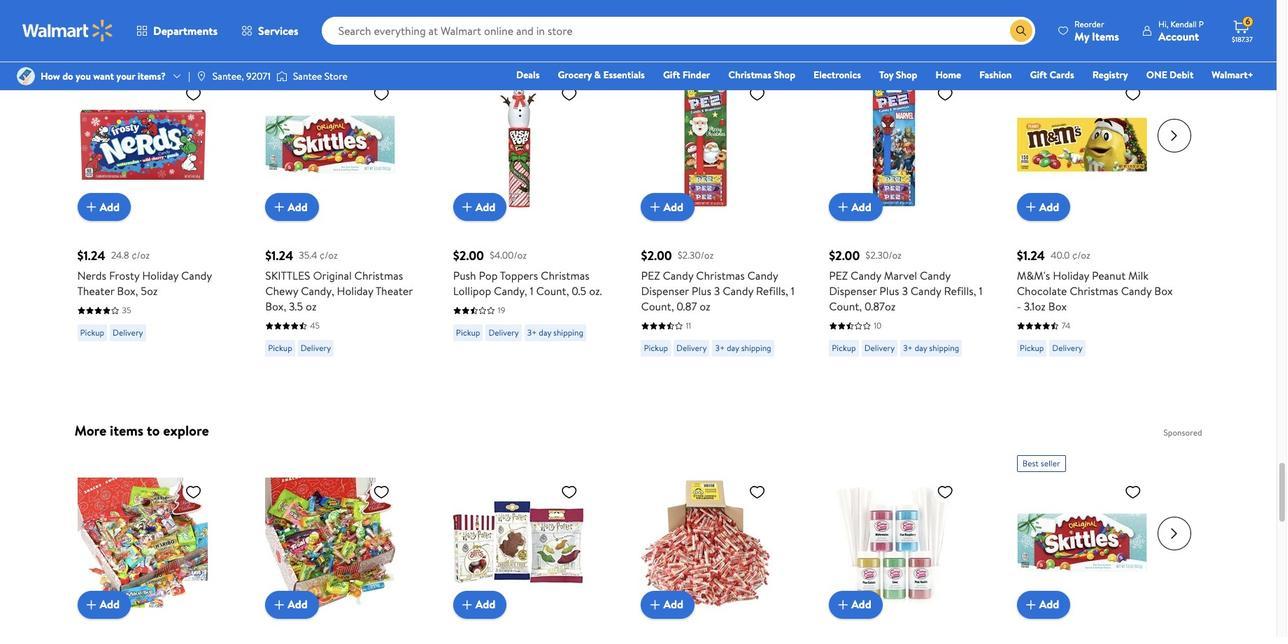 Task type: describe. For each thing, give the bounding box(es) containing it.
finder
[[683, 68, 710, 82]]

more items to explore
[[74, 421, 209, 440]]

services
[[258, 23, 298, 38]]

add to favorites list, pez candy marvel candy dispenser plus 3 candy refills, 1 count, 0.87oz image
[[937, 85, 953, 103]]

items?
[[138, 69, 166, 83]]

pop
[[479, 268, 498, 283]]

3+ for toppers
[[527, 327, 537, 339]]

christmas inside $2.00 $2.30/oz pez candy christmas candy dispenser plus 3 candy refills, 1 count, 0.87 oz
[[696, 268, 745, 283]]

6 $187.37
[[1232, 16, 1253, 44]]

electronics
[[814, 68, 861, 82]]

want
[[93, 69, 114, 83]]

 image for santee store
[[276, 69, 287, 83]]

seller for m&m's
[[1041, 60, 1060, 71]]

delivery for toppers
[[489, 327, 519, 339]]

push pop toppers christmas lollipop candy, 1 count, 0.5 oz. image
[[453, 80, 583, 210]]

0.87
[[677, 299, 697, 314]]

frosty
[[109, 268, 139, 283]]

chocolate
[[1017, 283, 1067, 299]]

registry link
[[1086, 67, 1134, 83]]

p
[[1199, 18, 1204, 30]]

cotton candy express cotton candy 5 flavor floss sugar pack with 50 cones image
[[829, 478, 959, 608]]

original
[[313, 268, 352, 283]]

shop for christmas shop
[[774, 68, 795, 82]]

oz inside $2.00 $2.30/oz pez candy christmas candy dispenser plus 3 candy refills, 1 count, 0.87 oz
[[700, 299, 710, 314]]

add button for harry potter jelly gummy candy slugs, bertie botts every flavour jelly beans & chocolate crispy frog bundle of 3 items image
[[453, 591, 507, 619]]

add to cart image for "candy variety pack - 3 pounds - christmas candy gift box - candy variety pack - individually wrapped candy assortment - box of candies for holidays, birthdays, gifting, candy lovers" image
[[83, 596, 100, 613]]

christmas shop
[[728, 68, 795, 82]]

add to cart image for pez candy marvel candy dispenser plus 3 candy refills, 1 count, 0.87oz image
[[835, 199, 851, 216]]

0 horizontal spatial box
[[1048, 299, 1067, 314]]

$4.00/oz
[[490, 248, 527, 262]]

christmas inside $2.00 $4.00/oz push pop toppers christmas lollipop candy, 1 count, 0.5 oz.
[[541, 268, 589, 283]]

shop for toy shop
[[896, 68, 917, 82]]

add for cotton candy express cotton candy 5 flavor floss sugar pack with 50 cones image
[[851, 597, 871, 612]]

home
[[936, 68, 961, 82]]

gift finder link
[[657, 67, 716, 83]]

customers
[[170, 30, 214, 44]]

theater inside the $1.24 35.4 ¢/oz skittles original christmas chewy candy, holiday theater box, 3.5 oz
[[376, 283, 413, 299]]

skittles
[[265, 268, 310, 283]]

pez for pez candy christmas candy dispenser plus 3 candy refills, 1 count, 0.87 oz
[[641, 268, 660, 283]]

3 for 0.87oz
[[902, 283, 908, 299]]

add button for "candy variety pack - 3 pounds - christmas candy gift box - candy variety pack - individually wrapped candy assortment - box of candies for holidays, birthdays, gifting, candy lovers" image
[[77, 591, 131, 619]]

pickup for skittles original christmas chewy candy, holiday theater box, 3.5 oz
[[268, 342, 292, 354]]

shipping for pez candy marvel candy dispenser plus 3 candy refills, 1 count, 0.87oz
[[929, 342, 959, 354]]

best seller for skittles
[[271, 60, 308, 71]]

count, for pez candy christmas candy dispenser plus 3 candy refills, 1 count, 0.87 oz
[[641, 299, 674, 314]]

add for skittles original christmas chewy candy, holiday theater box, 3.5 oz image to the top
[[288, 199, 308, 215]]

items for in
[[124, 10, 158, 29]]

hi, kendall p account
[[1158, 18, 1204, 44]]

3+ day shipping for push pop toppers christmas lollipop candy, 1 count, 0.5 oz.
[[527, 327, 583, 339]]

$2.00 $2.30/oz pez candy christmas candy dispenser plus 3 candy refills, 1 count, 0.87 oz
[[641, 247, 795, 314]]

candy variety pack - 3 pounds - christmas candy gift box - candy variety pack - individually wrapped candy assortment - box of candies for holidays, birthdays, gifting, candy lovers image
[[77, 478, 207, 608]]

3+ for marvel
[[903, 342, 913, 354]]

box, inside $1.24 24.8 ¢/oz nerds frosty holiday candy theater box, 5oz
[[117, 283, 138, 299]]

more
[[74, 421, 107, 440]]

plus for christmas
[[692, 283, 711, 299]]

-
[[1017, 299, 1021, 314]]

1 for pez candy marvel candy dispenser plus 3 candy refills, 1 count, 0.87oz
[[979, 283, 983, 299]]

m&m's holiday peanut milk chocolate christmas candy box - 3.1oz box image
[[1017, 80, 1147, 210]]

best for m&m's holiday peanut milk chocolate christmas candy box - 3.1oz box
[[1022, 60, 1039, 71]]

popular items in this category best selling items that customers love
[[74, 10, 255, 44]]

add for harry potter jelly gummy candy slugs, bertie botts every flavour jelly beans & chocolate crispy frog bundle of 3 items image
[[476, 597, 496, 612]]

$1.24 for m&m's holiday peanut milk chocolate christmas candy box - 3.1oz box
[[1017, 247, 1045, 265]]

toy shop link
[[873, 67, 924, 83]]

christmas inside the christmas shop "link"
[[728, 68, 772, 82]]

$1.24 for skittles original christmas chewy candy, holiday theater box, 3.5 oz
[[265, 247, 293, 265]]

 image for santee, 92071
[[196, 71, 207, 82]]

0.5
[[572, 283, 586, 299]]

deals link
[[510, 67, 546, 83]]

that
[[150, 30, 167, 44]]

delivery for holiday
[[1052, 342, 1083, 354]]

3+ for christmas
[[715, 342, 725, 354]]

count, for pez candy marvel candy dispenser plus 3 candy refills, 1 count, 0.87oz
[[829, 299, 862, 314]]

74
[[1062, 320, 1070, 332]]

$187.37
[[1232, 34, 1253, 44]]

add to cart image for nerds
[[83, 199, 100, 216]]

one
[[1146, 68, 1167, 82]]

dispenser for 0.87
[[641, 283, 689, 299]]

you
[[76, 69, 91, 83]]

toy shop
[[879, 68, 917, 82]]

search icon image
[[1016, 25, 1027, 36]]

delivery for original
[[301, 342, 331, 354]]

plus for marvel
[[879, 283, 899, 299]]

shipping for pez candy christmas candy dispenser plus 3 candy refills, 1 count, 0.87 oz
[[741, 342, 771, 354]]

add button for pez candy marvel candy dispenser plus 3 candy refills, 1 count, 0.87oz image
[[829, 193, 883, 221]]

Walmart Site-Wide search field
[[322, 17, 1035, 45]]

92071
[[246, 69, 271, 83]]

marvel
[[884, 268, 917, 283]]

this
[[176, 10, 198, 29]]

walmart+
[[1212, 68, 1253, 82]]

seller for skittles
[[289, 60, 308, 71]]

gift cards
[[1030, 68, 1074, 82]]

3 for 0.87
[[714, 283, 720, 299]]

Search search field
[[322, 17, 1035, 45]]

3.5
[[289, 299, 303, 314]]

19
[[498, 304, 505, 316]]

grocery & essentials
[[558, 68, 645, 82]]

count, inside $2.00 $4.00/oz push pop toppers christmas lollipop candy, 1 count, 0.5 oz.
[[536, 283, 569, 299]]

add for "candy variety pack - 3 pounds - christmas candy gift box - candy variety pack - individually wrapped candy assortment - box of candies for holidays, birthdays, gifting, candy lovers" image
[[100, 597, 120, 612]]

santee store
[[293, 69, 347, 83]]

add to favorites list, m&m's holiday peanut milk chocolate christmas candy box - 3.1oz box image
[[1125, 85, 1141, 103]]

account
[[1158, 28, 1199, 44]]

how
[[41, 69, 60, 83]]

next slide for more items to explore list image
[[1157, 517, 1191, 550]]

add button for the pez candy christmas candy dispenser plus 3 candy refills, 1 count, 0.87 oz image
[[641, 193, 695, 221]]

add for skittles original christmas chewy candy, holiday theater box, 3.5 oz image to the right
[[1039, 597, 1059, 612]]

push
[[453, 268, 476, 283]]

gift for gift finder
[[663, 68, 680, 82]]

services button
[[229, 14, 310, 48]]

day for christmas
[[727, 342, 739, 354]]

gift cards link
[[1024, 67, 1081, 83]]

reorder my items
[[1074, 18, 1119, 44]]

toy
[[879, 68, 893, 82]]

selling
[[96, 30, 122, 44]]

pickup for pez candy marvel candy dispenser plus 3 candy refills, 1 count, 0.87oz
[[832, 342, 856, 354]]

gift for gift cards
[[1030, 68, 1047, 82]]

fashion link
[[973, 67, 1018, 83]]

refills, for pez candy marvel candy dispenser plus 3 candy refills, 1 count, 0.87oz
[[944, 283, 976, 299]]

delivery for frosty
[[113, 327, 143, 339]]

¢/oz for original
[[320, 248, 338, 262]]

category
[[201, 10, 255, 29]]

holiday inside $1.24 40.0 ¢/oz m&m's holiday peanut milk chocolate christmas candy box - 3.1oz box
[[1053, 268, 1089, 283]]

45
[[310, 320, 320, 332]]

best seller for pop
[[459, 60, 496, 71]]

$2.00 for pez candy christmas candy dispenser plus 3 candy refills, 1 count, 0.87 oz
[[641, 247, 672, 265]]

grocery
[[558, 68, 592, 82]]

peanut
[[1092, 268, 1126, 283]]

departments button
[[125, 14, 229, 48]]

24.8
[[111, 248, 129, 262]]

$1.24 for nerds frosty holiday candy theater box, 5oz
[[77, 247, 105, 265]]

best for skittles original christmas chewy candy, holiday theater box, 3.5 oz
[[271, 60, 287, 71]]

delivery for marvel
[[864, 342, 895, 354]]

add to cart image for skittles
[[271, 199, 288, 216]]

0 vertical spatial skittles original christmas chewy candy, holiday theater box, 3.5 oz image
[[265, 80, 395, 210]]

debit
[[1170, 68, 1194, 82]]

fashion
[[979, 68, 1012, 82]]

departments
[[153, 23, 218, 38]]

santee
[[293, 69, 322, 83]]

add for nerds frosty holiday candy theater box, 5oz image
[[100, 199, 120, 215]]

reorder
[[1074, 18, 1104, 30]]

next slide for popular items in this category list image
[[1157, 119, 1191, 153]]

santee, 92071
[[213, 69, 271, 83]]

1 horizontal spatial skittles original christmas chewy candy, holiday theater box, 3.5 oz image
[[1017, 478, 1147, 608]]

$2.00 $4.00/oz push pop toppers christmas lollipop candy, 1 count, 0.5 oz.
[[453, 247, 602, 299]]

box, inside the $1.24 35.4 ¢/oz skittles original christmas chewy candy, holiday theater box, 3.5 oz
[[265, 299, 286, 314]]

store
[[324, 69, 347, 83]]

chewy
[[265, 283, 298, 299]]

0.87oz
[[865, 299, 896, 314]]

40.0
[[1051, 248, 1070, 262]]

popular
[[74, 10, 121, 29]]

$1.24 24.8 ¢/oz nerds frosty holiday candy theater box, 5oz
[[77, 247, 212, 299]]

add to cart image for m&m's
[[1022, 199, 1039, 216]]

harry potter jelly gummy candy slugs, bertie botts every flavour jelly beans & chocolate crispy frog bundle of 3 items image
[[453, 478, 583, 608]]

how do you want your items?
[[41, 69, 166, 83]]

electronics link
[[807, 67, 867, 83]]

best seller for candy
[[647, 60, 684, 71]]



Task type: vqa. For each thing, say whether or not it's contained in the screenshot.
Earn
no



Task type: locate. For each thing, give the bounding box(es) containing it.
add to favorites list, skittles original christmas chewy candy, holiday theater box, 3.5 oz image for skittles original christmas chewy candy, holiday theater box, 3.5 oz image to the top
[[373, 85, 390, 103]]

best inside popular items in this category best selling items that customers love
[[74, 30, 93, 44]]

0 horizontal spatial box,
[[117, 283, 138, 299]]

¢/oz inside the $1.24 35.4 ¢/oz skittles original christmas chewy candy, holiday theater box, 3.5 oz
[[320, 248, 338, 262]]

3 $2.00 from the left
[[829, 247, 860, 265]]

0 horizontal spatial oz
[[306, 299, 317, 314]]

seller for pop
[[477, 60, 496, 71]]

christmas up add to favorites list, pez candy christmas candy dispenser plus 3 candy refills, 1 count, 0.87 oz image
[[728, 68, 772, 82]]

add for m&m's holiday peanut milk chocolate christmas candy box - 3.1oz box image
[[1039, 199, 1059, 215]]

add button
[[77, 193, 131, 221], [265, 193, 319, 221], [453, 193, 507, 221], [641, 193, 695, 221], [829, 193, 883, 221], [1017, 193, 1070, 221], [77, 591, 131, 619], [265, 591, 319, 619], [453, 591, 507, 619], [641, 591, 695, 619], [829, 591, 883, 619], [1017, 591, 1070, 619]]

skittles original christmas chewy candy, holiday theater box, 3.5 oz image
[[265, 80, 395, 210], [1017, 478, 1147, 608]]

2 horizontal spatial count,
[[829, 299, 862, 314]]

2 horizontal spatial 1
[[979, 283, 983, 299]]

0 vertical spatial add to favorites list, skittles original christmas chewy candy, holiday theater box, 3.5 oz image
[[373, 85, 390, 103]]

box,
[[117, 283, 138, 299], [265, 299, 286, 314]]

love
[[216, 30, 234, 44]]

 image right 92071
[[276, 69, 287, 83]]

add to favorites list, sour candy variety pack - 3 pounds - sour christmas candy gift box - bulk candy box - sour candies gift basket - holiday candy gift for kids and adults image
[[373, 483, 390, 501]]

2 horizontal spatial $1.24
[[1017, 247, 1045, 265]]

add for sour candy variety pack - 3 pounds - sour christmas candy gift box - bulk candy box - sour candies gift basket - holiday candy gift for kids and adults image
[[288, 597, 308, 612]]

2 candy, from the left
[[494, 283, 527, 299]]

dispenser up "10"
[[829, 283, 877, 299]]

0 horizontal spatial add to favorites list, skittles original christmas chewy candy, holiday theater box, 3.5 oz image
[[373, 85, 390, 103]]

dispenser
[[641, 283, 689, 299], [829, 283, 877, 299]]

one debit link
[[1140, 67, 1200, 83]]

1 $2.30/oz from the left
[[678, 248, 714, 262]]

2 shop from the left
[[896, 68, 917, 82]]

best seller for m&m's
[[1022, 60, 1060, 71]]

1 inside $2.00 $2.30/oz pez candy christmas candy dispenser plus 3 candy refills, 1 count, 0.87 oz
[[791, 283, 795, 299]]

shipping
[[553, 327, 583, 339], [741, 342, 771, 354], [929, 342, 959, 354]]

gift
[[663, 68, 680, 82], [1030, 68, 1047, 82]]

pickup for m&m's holiday peanut milk chocolate christmas candy box - 3.1oz box
[[1020, 342, 1044, 354]]

pez inside $2.00 $2.30/oz pez candy christmas candy dispenser plus 3 candy refills, 1 count, 0.87 oz
[[641, 268, 660, 283]]

refills, inside $2.00 $2.30/oz pez candy marvel candy dispenser plus 3 candy refills, 1 count, 0.87oz
[[944, 283, 976, 299]]

1 horizontal spatial $1.24
[[265, 247, 293, 265]]

christmas inside the $1.24 35.4 ¢/oz skittles original christmas chewy candy, holiday theater box, 3.5 oz
[[354, 268, 403, 283]]

0 horizontal spatial plus
[[692, 283, 711, 299]]

walmart+ link
[[1205, 67, 1260, 83]]

pickup for push pop toppers christmas lollipop candy, 1 count, 0.5 oz.
[[456, 327, 480, 339]]

pickup for nerds frosty holiday candy theater box, 5oz
[[80, 327, 104, 339]]

your
[[116, 69, 135, 83]]

$2.30/oz for marvel
[[865, 248, 902, 262]]

candy inside $1.24 40.0 ¢/oz m&m's holiday peanut milk chocolate christmas candy box - 3.1oz box
[[1121, 283, 1152, 299]]

pez for pez candy marvel candy dispenser plus 3 candy refills, 1 count, 0.87oz
[[829, 268, 848, 283]]

0 horizontal spatial shipping
[[553, 327, 583, 339]]

refills, for pez candy christmas candy dispenser plus 3 candy refills, 1 count, 0.87 oz
[[756, 283, 788, 299]]

0 horizontal spatial holiday
[[142, 268, 179, 283]]

11
[[686, 320, 691, 332]]

1 horizontal spatial shipping
[[741, 342, 771, 354]]

gift left cards
[[1030, 68, 1047, 82]]

dispenser up the 11
[[641, 283, 689, 299]]

1 horizontal spatial $2.00
[[641, 247, 672, 265]]

$1.24 up 'nerds'
[[77, 247, 105, 265]]

0 horizontal spatial day
[[539, 327, 551, 339]]

one debit
[[1146, 68, 1194, 82]]

add to cart image for the pez candy christmas candy dispenser plus 3 candy refills, 1 count, 0.87 oz image
[[647, 199, 663, 216]]

add to favorites list, skittles original christmas chewy candy, holiday theater box, 3.5 oz image for skittles original christmas chewy candy, holiday theater box, 3.5 oz image to the right
[[1125, 483, 1141, 501]]

$2.30/oz inside $2.00 $2.30/oz pez candy marvel candy dispenser plus 3 candy refills, 1 count, 0.87oz
[[865, 248, 902, 262]]

1 ¢/oz from the left
[[132, 248, 150, 262]]

2 horizontal spatial 3+ day shipping
[[903, 342, 959, 354]]

1 horizontal spatial plus
[[879, 283, 899, 299]]

essentials
[[603, 68, 645, 82]]

holiday down "40.0"
[[1053, 268, 1089, 283]]

$2.30/oz up 0.87
[[678, 248, 714, 262]]

2 $1.24 from the left
[[265, 247, 293, 265]]

add to favorites list, pez candy christmas candy dispenser plus 3 candy refills, 1 count, 0.87 oz image
[[749, 85, 766, 103]]

0 horizontal spatial  image
[[196, 71, 207, 82]]

0 horizontal spatial count,
[[536, 283, 569, 299]]

box
[[1154, 283, 1173, 299], [1048, 299, 1067, 314]]

0 vertical spatial items
[[124, 10, 158, 29]]

candy, inside $2.00 $4.00/oz push pop toppers christmas lollipop candy, 1 count, 0.5 oz.
[[494, 283, 527, 299]]

day for toppers
[[539, 327, 551, 339]]

pez left marvel
[[829, 268, 848, 283]]

delivery down 74
[[1052, 342, 1083, 354]]

box, up 35
[[117, 283, 138, 299]]

items left that
[[125, 30, 148, 44]]

0 horizontal spatial candy,
[[301, 283, 334, 299]]

christmas up 0.87
[[696, 268, 745, 283]]

1 vertical spatial items
[[125, 30, 148, 44]]

3+ day shipping
[[527, 327, 583, 339], [715, 342, 771, 354], [903, 342, 959, 354]]

shop left electronics
[[774, 68, 795, 82]]

holiday inside $1.24 24.8 ¢/oz nerds frosty holiday candy theater box, 5oz
[[142, 268, 179, 283]]

0 horizontal spatial refills,
[[756, 283, 788, 299]]

6
[[1246, 16, 1250, 27]]

|
[[188, 69, 190, 83]]

pickup
[[80, 327, 104, 339], [456, 327, 480, 339], [268, 342, 292, 354], [644, 342, 668, 354], [832, 342, 856, 354], [1020, 342, 1044, 354]]

1 horizontal spatial count,
[[641, 299, 674, 314]]

dispenser inside $2.00 $2.30/oz pez candy christmas candy dispenser plus 3 candy refills, 1 count, 0.87 oz
[[641, 283, 689, 299]]

lollipop
[[453, 283, 491, 299]]

gift left finder
[[663, 68, 680, 82]]

2 dispenser from the left
[[829, 283, 877, 299]]

 image right |
[[196, 71, 207, 82]]

oz right 0.87
[[700, 299, 710, 314]]

christmas up 74
[[1070, 283, 1118, 299]]

day down $2.00 $2.30/oz pez candy marvel candy dispenser plus 3 candy refills, 1 count, 0.87oz
[[915, 342, 927, 354]]

smarties candy rolls - red candy - original flavor - 6x6x6 box bulk candy 3.2lbs - 52oz image
[[641, 478, 771, 608]]

$1.24 inside $1.24 40.0 ¢/oz m&m's holiday peanut milk chocolate christmas candy box - 3.1oz box
[[1017, 247, 1045, 265]]

1 horizontal spatial candy,
[[494, 283, 527, 299]]

add to favorites list, nerds frosty holiday candy theater box, 5oz image
[[185, 85, 202, 103]]

1 horizontal spatial pez
[[829, 268, 848, 283]]

nerds
[[77, 268, 106, 283]]

$1.24 inside $1.24 24.8 ¢/oz nerds frosty holiday candy theater box, 5oz
[[77, 247, 105, 265]]

1 plus from the left
[[692, 283, 711, 299]]

add button for smarties candy rolls - red candy - original flavor - 6x6x6 box bulk candy 3.2lbs - 52oz image
[[641, 591, 695, 619]]

milk
[[1128, 268, 1149, 283]]

1 horizontal spatial holiday
[[337, 283, 373, 299]]

oz.
[[589, 283, 602, 299]]

0 horizontal spatial 3
[[714, 283, 720, 299]]

¢/oz
[[132, 248, 150, 262], [320, 248, 338, 262], [1072, 248, 1090, 262]]

1 vertical spatial add to favorites list, skittles original christmas chewy candy, holiday theater box, 3.5 oz image
[[1125, 483, 1141, 501]]

dispenser inside $2.00 $2.30/oz pez candy marvel candy dispenser plus 3 candy refills, 1 count, 0.87oz
[[829, 283, 877, 299]]

2 horizontal spatial shipping
[[929, 342, 959, 354]]

pez candy marvel candy dispenser plus 3 candy refills, 1 count, 0.87oz image
[[829, 80, 959, 210]]

count, left 0.87oz at the top right of page
[[829, 299, 862, 314]]

items
[[124, 10, 158, 29], [125, 30, 148, 44], [110, 421, 143, 440]]

add to favorites list, candy variety pack - 3 pounds - christmas candy gift box - candy variety pack - individually wrapped candy assortment - box of candies for holidays, birthdays, gifting, candy lovers image
[[185, 483, 202, 501]]

$1.24 40.0 ¢/oz m&m's holiday peanut milk chocolate christmas candy box - 3.1oz box
[[1017, 247, 1173, 314]]

delivery for christmas
[[676, 342, 707, 354]]

add to favorites list, harry potter jelly gummy candy slugs, bertie botts every flavour jelly beans & chocolate crispy frog bundle of 3 items image
[[561, 483, 578, 501]]

1 horizontal spatial box
[[1154, 283, 1173, 299]]

1 theater from the left
[[77, 283, 114, 299]]

1 gift from the left
[[663, 68, 680, 82]]

 image
[[17, 67, 35, 85]]

2 theater from the left
[[376, 283, 413, 299]]

day down $2.00 $2.30/oz pez candy christmas candy dispenser plus 3 candy refills, 1 count, 0.87 oz
[[727, 342, 739, 354]]

2 horizontal spatial holiday
[[1053, 268, 1089, 283]]

count, inside $2.00 $2.30/oz pez candy christmas candy dispenser plus 3 candy refills, 1 count, 0.87 oz
[[641, 299, 674, 314]]

box right milk
[[1154, 283, 1173, 299]]

best for push pop toppers christmas lollipop candy, 1 count, 0.5 oz.
[[459, 60, 475, 71]]

dispenser for 0.87oz
[[829, 283, 877, 299]]

pez candy christmas candy dispenser plus 3 candy refills, 1 count, 0.87 oz image
[[641, 80, 771, 210]]

delivery down 35
[[113, 327, 143, 339]]

2 horizontal spatial day
[[915, 342, 927, 354]]

add to favorites list, smarties candy rolls - red candy - original flavor - 6x6x6 box bulk candy 3.2lbs - 52oz image
[[749, 483, 766, 501]]

best for pez candy christmas candy dispenser plus 3 candy refills, 1 count, 0.87 oz
[[647, 60, 663, 71]]

0 horizontal spatial ¢/oz
[[132, 248, 150, 262]]

0 horizontal spatial dispenser
[[641, 283, 689, 299]]

2 oz from the left
[[700, 299, 710, 314]]

2 horizontal spatial 3+
[[903, 342, 913, 354]]

&
[[594, 68, 601, 82]]

refills, inside $2.00 $2.30/oz pez candy christmas candy dispenser plus 3 candy refills, 1 count, 0.87 oz
[[756, 283, 788, 299]]

1 horizontal spatial theater
[[376, 283, 413, 299]]

3 right 0.87oz at the top right of page
[[902, 283, 908, 299]]

add to favorites list, skittles original christmas chewy candy, holiday theater box, 3.5 oz image
[[373, 85, 390, 103], [1125, 483, 1141, 501]]

3+ day shipping for pez candy christmas candy dispenser plus 3 candy refills, 1 count, 0.87 oz
[[715, 342, 771, 354]]

holiday right frosty at the top of the page
[[142, 268, 179, 283]]

$2.00 inside $2.00 $2.30/oz pez candy marvel candy dispenser plus 3 candy refills, 1 count, 0.87oz
[[829, 247, 860, 265]]

1 horizontal spatial ¢/oz
[[320, 248, 338, 262]]

day for marvel
[[915, 342, 927, 354]]

1 horizontal spatial 3+
[[715, 342, 725, 354]]

oz
[[306, 299, 317, 314], [700, 299, 710, 314]]

$1.24 inside the $1.24 35.4 ¢/oz skittles original christmas chewy candy, holiday theater box, 3.5 oz
[[265, 247, 293, 265]]

candy inside $1.24 24.8 ¢/oz nerds frosty holiday candy theater box, 5oz
[[181, 268, 212, 283]]

pez inside $2.00 $2.30/oz pez candy marvel candy dispenser plus 3 candy refills, 1 count, 0.87oz
[[829, 268, 848, 283]]

day down $2.00 $4.00/oz push pop toppers christmas lollipop candy, 1 count, 0.5 oz.
[[539, 327, 551, 339]]

delivery
[[113, 327, 143, 339], [489, 327, 519, 339], [301, 342, 331, 354], [676, 342, 707, 354], [864, 342, 895, 354], [1052, 342, 1083, 354]]

$1.24
[[77, 247, 105, 265], [265, 247, 293, 265], [1017, 247, 1045, 265]]

3 right 0.87
[[714, 283, 720, 299]]

christmas inside $1.24 40.0 ¢/oz m&m's holiday peanut milk chocolate christmas candy box - 3.1oz box
[[1070, 283, 1118, 299]]

oz inside the $1.24 35.4 ¢/oz skittles original christmas chewy candy, holiday theater box, 3.5 oz
[[306, 299, 317, 314]]

delivery down '19'
[[489, 327, 519, 339]]

¢/oz for holiday
[[1072, 248, 1090, 262]]

1 inside $2.00 $4.00/oz push pop toppers christmas lollipop candy, 1 count, 0.5 oz.
[[530, 283, 533, 299]]

theater right original
[[376, 283, 413, 299]]

0 horizontal spatial $2.00
[[453, 247, 484, 265]]

add for the pez candy christmas candy dispenser plus 3 candy refills, 1 count, 0.87 oz image
[[663, 199, 683, 215]]

box up 74
[[1048, 299, 1067, 314]]

holiday right 3.5
[[337, 283, 373, 299]]

0 horizontal spatial pez
[[641, 268, 660, 283]]

35
[[122, 304, 131, 316]]

0 horizontal spatial $2.30/oz
[[678, 248, 714, 262]]

2 refills, from the left
[[944, 283, 976, 299]]

add button for sour candy variety pack - 3 pounds - sour christmas candy gift box - bulk candy box - sour candies gift basket - holiday candy gift for kids and adults image
[[265, 591, 319, 619]]

2 horizontal spatial ¢/oz
[[1072, 248, 1090, 262]]

registry
[[1092, 68, 1128, 82]]

shipping for push pop toppers christmas lollipop candy, 1 count, 0.5 oz.
[[553, 327, 583, 339]]

1 1 from the left
[[530, 283, 533, 299]]

delivery down 45
[[301, 342, 331, 354]]

gift finder
[[663, 68, 710, 82]]

¢/oz right "40.0"
[[1072, 248, 1090, 262]]

 image
[[276, 69, 287, 83], [196, 71, 207, 82]]

$2.00 inside $2.00 $4.00/oz push pop toppers christmas lollipop candy, 1 count, 0.5 oz.
[[453, 247, 484, 265]]

walmart image
[[22, 20, 113, 42]]

kendall
[[1171, 18, 1197, 30]]

to
[[147, 421, 160, 440]]

$2.00 for pez candy marvel candy dispenser plus 3 candy refills, 1 count, 0.87oz
[[829, 247, 860, 265]]

¢/oz inside $1.24 24.8 ¢/oz nerds frosty holiday candy theater box, 5oz
[[132, 248, 150, 262]]

candy, for $1.24
[[301, 283, 334, 299]]

1 horizontal spatial box,
[[265, 299, 286, 314]]

2 horizontal spatial $2.00
[[829, 247, 860, 265]]

toppers
[[500, 268, 538, 283]]

seller for candy
[[665, 60, 684, 71]]

cards
[[1050, 68, 1074, 82]]

3
[[714, 283, 720, 299], [902, 283, 908, 299]]

0 horizontal spatial skittles original christmas chewy candy, holiday theater box, 3.5 oz image
[[265, 80, 395, 210]]

add to cart image
[[647, 199, 663, 216], [835, 199, 851, 216], [83, 596, 100, 613], [271, 596, 288, 613], [835, 596, 851, 613], [1022, 596, 1039, 613]]

pez
[[641, 268, 660, 283], [829, 268, 848, 283]]

pickup for pez candy christmas candy dispenser plus 3 candy refills, 1 count, 0.87 oz
[[644, 342, 668, 354]]

holiday inside the $1.24 35.4 ¢/oz skittles original christmas chewy candy, holiday theater box, 3.5 oz
[[337, 283, 373, 299]]

1 horizontal spatial refills,
[[944, 283, 976, 299]]

2 $2.00 from the left
[[641, 247, 672, 265]]

$1.24 up the skittles
[[265, 247, 293, 265]]

3+ down $2.00 $2.30/oz pez candy christmas candy dispenser plus 3 candy refills, 1 count, 0.87 oz
[[715, 342, 725, 354]]

3 ¢/oz from the left
[[1072, 248, 1090, 262]]

plus inside $2.00 $2.30/oz pez candy christmas candy dispenser plus 3 candy refills, 1 count, 0.87 oz
[[692, 283, 711, 299]]

count, inside $2.00 $2.30/oz pez candy marvel candy dispenser plus 3 candy refills, 1 count, 0.87oz
[[829, 299, 862, 314]]

¢/oz right 24.8 at the left top of page
[[132, 248, 150, 262]]

candy, for $2.00
[[494, 283, 527, 299]]

1 shop from the left
[[774, 68, 795, 82]]

3+ down $2.00 $2.30/oz pez candy marvel candy dispenser plus 3 candy refills, 1 count, 0.87oz
[[903, 342, 913, 354]]

¢/oz inside $1.24 40.0 ¢/oz m&m's holiday peanut milk chocolate christmas candy box - 3.1oz box
[[1072, 248, 1090, 262]]

items up that
[[124, 10, 158, 29]]

count,
[[536, 283, 569, 299], [641, 299, 674, 314], [829, 299, 862, 314]]

1 horizontal spatial  image
[[276, 69, 287, 83]]

1 $1.24 from the left
[[77, 247, 105, 265]]

grocery & essentials link
[[552, 67, 651, 83]]

1 refills, from the left
[[756, 283, 788, 299]]

1 horizontal spatial day
[[727, 342, 739, 354]]

explore
[[163, 421, 209, 440]]

1 horizontal spatial dispenser
[[829, 283, 877, 299]]

1 candy, from the left
[[301, 283, 334, 299]]

christmas right original
[[354, 268, 403, 283]]

plus
[[692, 283, 711, 299], [879, 283, 899, 299]]

add to cart image for cotton candy express cotton candy 5 flavor floss sugar pack with 50 cones image
[[835, 596, 851, 613]]

5oz
[[141, 283, 158, 299]]

theater down 24.8 at the left top of page
[[77, 283, 114, 299]]

add to favorites list, cotton candy express cotton candy 5 flavor floss sugar pack with 50 cones image
[[937, 483, 953, 501]]

m&m's
[[1017, 268, 1050, 283]]

add button for cotton candy express cotton candy 5 flavor floss sugar pack with 50 cones image
[[829, 591, 883, 619]]

home link
[[929, 67, 968, 83]]

1 vertical spatial skittles original christmas chewy candy, holiday theater box, 3.5 oz image
[[1017, 478, 1147, 608]]

1 inside $2.00 $2.30/oz pez candy marvel candy dispenser plus 3 candy refills, 1 count, 0.87oz
[[979, 283, 983, 299]]

3 $1.24 from the left
[[1017, 247, 1045, 265]]

3.1oz
[[1024, 299, 1046, 314]]

deals
[[516, 68, 540, 82]]

1 horizontal spatial add to favorites list, skittles original christmas chewy candy, holiday theater box, 3.5 oz image
[[1125, 483, 1141, 501]]

1 horizontal spatial shop
[[896, 68, 917, 82]]

add to cart image for sour candy variety pack - 3 pounds - sour christmas candy gift box - bulk candy box - sour candies gift basket - holiday candy gift for kids and adults image
[[271, 596, 288, 613]]

$2.30/oz inside $2.00 $2.30/oz pez candy christmas candy dispenser plus 3 candy refills, 1 count, 0.87 oz
[[678, 248, 714, 262]]

plus inside $2.00 $2.30/oz pez candy marvel candy dispenser plus 3 candy refills, 1 count, 0.87oz
[[879, 283, 899, 299]]

0 horizontal spatial 1
[[530, 283, 533, 299]]

theater
[[77, 283, 114, 299], [376, 283, 413, 299]]

product group
[[77, 52, 234, 362], [265, 52, 422, 362], [453, 52, 610, 362], [641, 52, 798, 362], [829, 52, 986, 362], [1017, 52, 1174, 362], [77, 450, 246, 637], [265, 450, 434, 637], [641, 450, 809, 637], [1017, 450, 1185, 637]]

$2.00
[[453, 247, 484, 265], [641, 247, 672, 265], [829, 247, 860, 265]]

sponsored
[[1164, 426, 1202, 438]]

3 inside $2.00 $2.30/oz pez candy christmas candy dispenser plus 3 candy refills, 1 count, 0.87 oz
[[714, 283, 720, 299]]

1 for pez candy christmas candy dispenser plus 3 candy refills, 1 count, 0.87 oz
[[791, 283, 795, 299]]

2 ¢/oz from the left
[[320, 248, 338, 262]]

delivery down "10"
[[864, 342, 895, 354]]

1 $2.00 from the left
[[453, 247, 484, 265]]

¢/oz right 35.4
[[320, 248, 338, 262]]

gift inside 'link'
[[663, 68, 680, 82]]

pez right oz.
[[641, 268, 660, 283]]

items
[[1092, 28, 1119, 44]]

count, left '0.5'
[[536, 283, 569, 299]]

add
[[100, 199, 120, 215], [288, 199, 308, 215], [476, 199, 496, 215], [663, 199, 683, 215], [851, 199, 871, 215], [1039, 199, 1059, 215], [100, 597, 120, 612], [288, 597, 308, 612], [476, 597, 496, 612], [663, 597, 683, 612], [851, 597, 871, 612], [1039, 597, 1059, 612]]

$2.30/oz for christmas
[[678, 248, 714, 262]]

10
[[874, 320, 882, 332]]

1 horizontal spatial 3
[[902, 283, 908, 299]]

add button for m&m's holiday peanut milk chocolate christmas candy box - 3.1oz box image
[[1017, 193, 1070, 221]]

0 horizontal spatial 3+ day shipping
[[527, 327, 583, 339]]

sour candy variety pack - 3 pounds - sour christmas candy gift box - bulk candy box - sour candies gift basket - holiday candy gift for kids and adults image
[[265, 478, 395, 608]]

$1.24 up m&m's
[[1017, 247, 1045, 265]]

0 horizontal spatial $1.24
[[77, 247, 105, 265]]

$2.30/oz up marvel
[[865, 248, 902, 262]]

candy, up 45
[[301, 283, 334, 299]]

$2.00 for push pop toppers christmas lollipop candy, 1 count, 0.5 oz.
[[453, 247, 484, 265]]

holiday
[[142, 268, 179, 283], [1053, 268, 1089, 283], [337, 283, 373, 299]]

2 3 from the left
[[902, 283, 908, 299]]

0 horizontal spatial shop
[[774, 68, 795, 82]]

0 horizontal spatial gift
[[663, 68, 680, 82]]

add to cart image
[[83, 199, 100, 216], [271, 199, 288, 216], [459, 199, 476, 216], [1022, 199, 1039, 216], [459, 596, 476, 613], [647, 596, 663, 613]]

1 dispenser from the left
[[641, 283, 689, 299]]

2 1 from the left
[[791, 283, 795, 299]]

day
[[539, 327, 551, 339], [727, 342, 739, 354], [915, 342, 927, 354]]

$1.24 35.4 ¢/oz skittles original christmas chewy candy, holiday theater box, 3.5 oz
[[265, 247, 413, 314]]

theater inside $1.24 24.8 ¢/oz nerds frosty holiday candy theater box, 5oz
[[77, 283, 114, 299]]

in
[[161, 10, 172, 29]]

add to favorites list, push pop toppers christmas lollipop candy, 1 count, 0.5 oz. image
[[561, 85, 578, 103]]

count, left 0.87
[[641, 299, 674, 314]]

3 1 from the left
[[979, 283, 983, 299]]

christmas shop link
[[722, 67, 802, 83]]

1 horizontal spatial gift
[[1030, 68, 1047, 82]]

candy, up '19'
[[494, 283, 527, 299]]

3+ down toppers
[[527, 327, 537, 339]]

3 inside $2.00 $2.30/oz pez candy marvel candy dispenser plus 3 candy refills, 1 count, 0.87oz
[[902, 283, 908, 299]]

add to cart image for pop
[[459, 199, 476, 216]]

christmas right toppers
[[541, 268, 589, 283]]

2 $2.30/oz from the left
[[865, 248, 902, 262]]

delivery down the 11
[[676, 342, 707, 354]]

2 pez from the left
[[829, 268, 848, 283]]

1 3 from the left
[[714, 283, 720, 299]]

$2.00 inside $2.00 $2.30/oz pez candy christmas candy dispenser plus 3 candy refills, 1 count, 0.87 oz
[[641, 247, 672, 265]]

add button for nerds frosty holiday candy theater box, 5oz image
[[77, 193, 131, 221]]

my
[[1074, 28, 1089, 44]]

nerds frosty holiday candy theater box, 5oz image
[[77, 80, 207, 210]]

box, left 3.5
[[265, 299, 286, 314]]

add for the push pop toppers christmas lollipop candy, 1 count, 0.5 oz. image on the left of the page
[[476, 199, 496, 215]]

2 gift from the left
[[1030, 68, 1047, 82]]

2 vertical spatial items
[[110, 421, 143, 440]]

1 oz from the left
[[306, 299, 317, 314]]

0 horizontal spatial 3+
[[527, 327, 537, 339]]

0 horizontal spatial theater
[[77, 283, 114, 299]]

1 horizontal spatial 3+ day shipping
[[715, 342, 771, 354]]

1 horizontal spatial 1
[[791, 283, 795, 299]]

add for pez candy marvel candy dispenser plus 3 candy refills, 1 count, 0.87oz image
[[851, 199, 871, 215]]

items left to
[[110, 421, 143, 440]]

¢/oz for frosty
[[132, 248, 150, 262]]

1 pez from the left
[[641, 268, 660, 283]]

add for smarties candy rolls - red candy - original flavor - 6x6x6 box bulk candy 3.2lbs - 52oz image
[[663, 597, 683, 612]]

items for to
[[110, 421, 143, 440]]

3+ day shipping for pez candy marvel candy dispenser plus 3 candy refills, 1 count, 0.87oz
[[903, 342, 959, 354]]

candy, inside the $1.24 35.4 ¢/oz skittles original christmas chewy candy, holiday theater box, 3.5 oz
[[301, 283, 334, 299]]

shop
[[774, 68, 795, 82], [896, 68, 917, 82]]

1 horizontal spatial $2.30/oz
[[865, 248, 902, 262]]

shop right toy
[[896, 68, 917, 82]]

1 horizontal spatial oz
[[700, 299, 710, 314]]

add button for the push pop toppers christmas lollipop candy, 1 count, 0.5 oz. image on the left of the page
[[453, 193, 507, 221]]

oz right 3.5
[[306, 299, 317, 314]]

seller
[[289, 60, 308, 71], [477, 60, 496, 71], [665, 60, 684, 71], [1041, 60, 1060, 71], [1041, 457, 1060, 469]]

shop inside "link"
[[774, 68, 795, 82]]

refills,
[[756, 283, 788, 299], [944, 283, 976, 299]]

2 plus from the left
[[879, 283, 899, 299]]

santee,
[[213, 69, 244, 83]]



